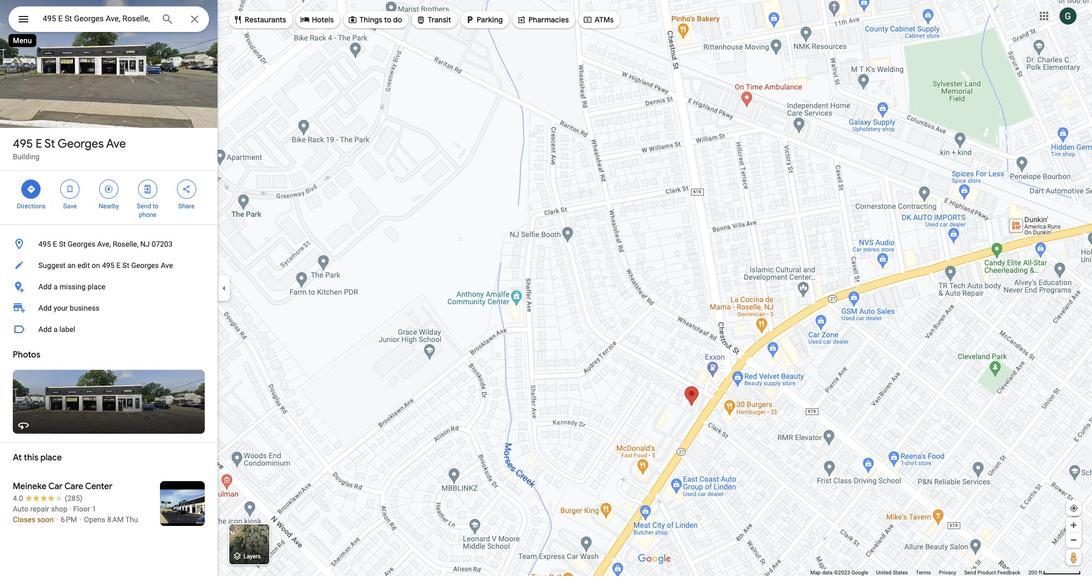 Task type: vqa. For each thing, say whether or not it's contained in the screenshot.
rising
no



Task type: locate. For each thing, give the bounding box(es) containing it.
495 e st georges ave main content
[[0, 0, 218, 577]]

495 e st georges ave, roselle, nj 07203 button
[[0, 234, 218, 255]]

building
[[13, 153, 40, 161]]

 hotels
[[300, 14, 334, 26]]

opens
[[84, 516, 105, 524]]

directions
[[17, 203, 46, 210]]

ave down 07203
[[161, 261, 173, 270]]

st for ave,
[[59, 240, 66, 249]]

495 E St Georges Ave, Roselle, NJ 07203 field
[[9, 6, 209, 32]]

add
[[38, 283, 52, 291], [38, 304, 52, 313], [38, 325, 52, 334]]

e
[[36, 137, 42, 151], [53, 240, 57, 249], [116, 261, 121, 270]]

1 vertical spatial georges
[[68, 240, 95, 249]]

add inside "button"
[[38, 283, 52, 291]]

8 am
[[107, 516, 124, 524]]

st inside 495 e st georges ave building
[[44, 137, 55, 151]]

add left label
[[38, 325, 52, 334]]

⋅
[[56, 516, 59, 524], [79, 516, 82, 524]]

2 horizontal spatial e
[[116, 261, 121, 270]]

a inside button
[[54, 325, 58, 334]]

0 vertical spatial place
[[87, 283, 105, 291]]

2 vertical spatial georges
[[131, 261, 159, 270]]

2 vertical spatial e
[[116, 261, 121, 270]]

map data ©2023 google
[[810, 570, 869, 576]]

0 vertical spatial a
[[54, 283, 58, 291]]

2 vertical spatial st
[[122, 261, 129, 270]]

 things to do
[[348, 14, 402, 26]]

georges inside suggest an edit on 495 e st georges ave button
[[131, 261, 159, 270]]

4.0 stars 285 reviews image
[[13, 493, 83, 504]]

a inside "button"
[[54, 283, 58, 291]]

1 a from the top
[[54, 283, 58, 291]]

add left your
[[38, 304, 52, 313]]

495 right on
[[102, 261, 115, 270]]

a
[[54, 283, 58, 291], [54, 325, 58, 334]]

zoom in image
[[1070, 522, 1078, 530]]

0 horizontal spatial send
[[137, 203, 151, 210]]

495 for ave,
[[38, 240, 51, 249]]

0 vertical spatial add
[[38, 283, 52, 291]]

2 vertical spatial add
[[38, 325, 52, 334]]

ave up 
[[106, 137, 126, 151]]

1 vertical spatial e
[[53, 240, 57, 249]]

ave,
[[97, 240, 111, 249]]

map
[[810, 570, 821, 576]]

200 ft
[[1029, 570, 1043, 576]]

at
[[13, 453, 22, 464]]

place
[[87, 283, 105, 291], [40, 453, 62, 464]]

a left missing
[[54, 283, 58, 291]]

3 add from the top
[[38, 325, 52, 334]]

e down "roselle,"
[[116, 261, 121, 270]]

terms button
[[916, 570, 931, 577]]

send left product
[[964, 570, 976, 576]]

1 vertical spatial place
[[40, 453, 62, 464]]

phone
[[139, 211, 156, 219]]

0 horizontal spatial e
[[36, 137, 42, 151]]


[[517, 14, 526, 26]]

1 ⋅ from the left
[[56, 516, 59, 524]]

ave
[[106, 137, 126, 151], [161, 261, 173, 270]]

product
[[978, 570, 996, 576]]

0 vertical spatial st
[[44, 137, 55, 151]]

2 vertical spatial 495
[[102, 261, 115, 270]]

add for add a missing place
[[38, 283, 52, 291]]

send up phone
[[137, 203, 151, 210]]

⋅ down the shop
[[56, 516, 59, 524]]

add a label
[[38, 325, 75, 334]]

states
[[893, 570, 908, 576]]

2 add from the top
[[38, 304, 52, 313]]

1 vertical spatial add
[[38, 304, 52, 313]]

e inside 495 e st georges ave building
[[36, 137, 42, 151]]

add your business
[[38, 304, 100, 313]]


[[17, 12, 30, 27]]

feedback
[[998, 570, 1021, 576]]

hotels
[[312, 15, 334, 25]]

georges inside 495 e st georges ave, roselle, nj 07203 "button"
[[68, 240, 95, 249]]

0 horizontal spatial st
[[44, 137, 55, 151]]


[[26, 183, 36, 195]]

georges down "nj"
[[131, 261, 159, 270]]

save
[[63, 203, 77, 210]]

add down suggest
[[38, 283, 52, 291]]

an
[[67, 261, 76, 270]]

center
[[85, 482, 112, 492]]

at this place
[[13, 453, 62, 464]]

e inside 495 e st georges ave, roselle, nj 07203 "button"
[[53, 240, 57, 249]]

None field
[[43, 12, 153, 25]]

1 vertical spatial st
[[59, 240, 66, 249]]

1 horizontal spatial to
[[384, 15, 392, 25]]

photos
[[13, 350, 40, 361]]

georges up edit
[[68, 240, 95, 249]]

2 a from the top
[[54, 325, 58, 334]]

send to phone
[[137, 203, 158, 219]]

add a label button
[[0, 319, 218, 340]]


[[143, 183, 152, 195]]

st
[[44, 137, 55, 151], [59, 240, 66, 249], [122, 261, 129, 270]]

1 vertical spatial send
[[964, 570, 976, 576]]

2 horizontal spatial 495
[[102, 261, 115, 270]]

495 up suggest
[[38, 240, 51, 249]]

place right this
[[40, 453, 62, 464]]

1 vertical spatial a
[[54, 325, 58, 334]]

to inside the  things to do
[[384, 15, 392, 25]]

1 horizontal spatial send
[[964, 570, 976, 576]]

1 horizontal spatial 495
[[38, 240, 51, 249]]

a for missing
[[54, 283, 58, 291]]

0 vertical spatial to
[[384, 15, 392, 25]]

e for ave
[[36, 137, 42, 151]]

closes
[[13, 516, 35, 524]]

to
[[384, 15, 392, 25], [153, 203, 158, 210]]

show street view coverage image
[[1066, 550, 1082, 566]]

1 horizontal spatial e
[[53, 240, 57, 249]]

0 vertical spatial ave
[[106, 137, 126, 151]]

footer
[[810, 570, 1029, 577]]

495 inside 495 e st georges ave building
[[13, 137, 33, 151]]

add inside button
[[38, 325, 52, 334]]

0 horizontal spatial ave
[[106, 137, 126, 151]]

1 horizontal spatial st
[[59, 240, 66, 249]]

(285)
[[65, 494, 83, 503]]

0 vertical spatial 495
[[13, 137, 33, 151]]

495 up building
[[13, 137, 33, 151]]

1 horizontal spatial ave
[[161, 261, 173, 270]]


[[416, 14, 426, 26]]

a left label
[[54, 325, 58, 334]]

0 horizontal spatial 495
[[13, 137, 33, 151]]

0 horizontal spatial to
[[153, 203, 158, 210]]

1 horizontal spatial ⋅
[[79, 516, 82, 524]]

care
[[64, 482, 83, 492]]

0 vertical spatial send
[[137, 203, 151, 210]]

georges for ave
[[58, 137, 104, 151]]

footer containing map data ©2023 google
[[810, 570, 1029, 577]]

0 vertical spatial e
[[36, 137, 42, 151]]

1 horizontal spatial place
[[87, 283, 105, 291]]

495 e st georges ave building
[[13, 137, 126, 161]]

to up phone
[[153, 203, 158, 210]]

 restaurants
[[233, 14, 286, 26]]

transit
[[428, 15, 451, 25]]


[[233, 14, 243, 26]]

place down on
[[87, 283, 105, 291]]

e up suggest
[[53, 240, 57, 249]]

495
[[13, 137, 33, 151], [38, 240, 51, 249], [102, 261, 115, 270]]


[[104, 183, 114, 195]]

georges
[[58, 137, 104, 151], [68, 240, 95, 249], [131, 261, 159, 270]]

to left do
[[384, 15, 392, 25]]

⋅ down floor
[[79, 516, 82, 524]]

1 vertical spatial to
[[153, 203, 158, 210]]

st inside button
[[122, 261, 129, 270]]

to inside send to phone
[[153, 203, 158, 210]]

a for label
[[54, 325, 58, 334]]


[[182, 183, 191, 195]]

1 add from the top
[[38, 283, 52, 291]]

0 horizontal spatial ⋅
[[56, 516, 59, 524]]

none field inside 495 e st georges ave, roselle, nj 07203 field
[[43, 12, 153, 25]]

st inside "button"
[[59, 240, 66, 249]]

united states button
[[877, 570, 908, 577]]

495 inside "button"
[[38, 240, 51, 249]]

georges for ave,
[[68, 240, 95, 249]]

e up building
[[36, 137, 42, 151]]

add for add a label
[[38, 325, 52, 334]]

georges up 
[[58, 137, 104, 151]]

privacy
[[939, 570, 956, 576]]

georges inside 495 e st georges ave building
[[58, 137, 104, 151]]

1 vertical spatial ave
[[161, 261, 173, 270]]

add your business link
[[0, 298, 218, 319]]

2 horizontal spatial st
[[122, 261, 129, 270]]

send inside button
[[964, 570, 976, 576]]

0 vertical spatial georges
[[58, 137, 104, 151]]

1 vertical spatial 495
[[38, 240, 51, 249]]

send inside send to phone
[[137, 203, 151, 210]]



Task type: describe. For each thing, give the bounding box(es) containing it.
united states
[[877, 570, 908, 576]]

ave inside 495 e st georges ave building
[[106, 137, 126, 151]]

google maps element
[[0, 0, 1092, 577]]

suggest an edit on 495 e st georges ave button
[[0, 255, 218, 276]]

do
[[393, 15, 402, 25]]

actions for 495 e st georges ave region
[[0, 171, 218, 225]]

privacy button
[[939, 570, 956, 577]]

things
[[360, 15, 382, 25]]

place inside add a missing place "button"
[[87, 283, 105, 291]]


[[465, 14, 475, 26]]

add for add your business
[[38, 304, 52, 313]]

200
[[1029, 570, 1038, 576]]

repair
[[30, 505, 49, 514]]

 transit
[[416, 14, 451, 26]]

pharmacies
[[529, 15, 569, 25]]

floor
[[73, 505, 90, 514]]

0 horizontal spatial place
[[40, 453, 62, 464]]

st for ave
[[44, 137, 55, 151]]

terms
[[916, 570, 931, 576]]

e for ave,
[[53, 240, 57, 249]]

label
[[59, 325, 75, 334]]

send product feedback
[[964, 570, 1021, 576]]

data
[[822, 570, 833, 576]]

495 e st georges ave, roselle, nj 07203
[[38, 240, 173, 249]]

07203
[[152, 240, 173, 249]]

e inside suggest an edit on 495 e st georges ave button
[[116, 261, 121, 270]]

 button
[[9, 6, 38, 34]]


[[65, 183, 75, 195]]

google account: greg robinson  
(robinsongreg175@gmail.com) image
[[1060, 7, 1077, 24]]

this
[[24, 453, 38, 464]]

meineke car care center
[[13, 482, 112, 492]]

show your location image
[[1069, 504, 1079, 514]]

nearby
[[99, 203, 119, 210]]

soon
[[37, 516, 54, 524]]

suggest an edit on 495 e st georges ave
[[38, 261, 173, 270]]

business
[[70, 304, 100, 313]]

 atms
[[583, 14, 614, 26]]

send product feedback button
[[964, 570, 1021, 577]]

 parking
[[465, 14, 503, 26]]

edit
[[77, 261, 90, 270]]

495 inside button
[[102, 261, 115, 270]]

suggest
[[38, 261, 66, 270]]

auto
[[13, 505, 28, 514]]

send for send product feedback
[[964, 570, 976, 576]]

auto repair shop · floor 1 closes soon ⋅ 6 pm ⋅ opens 8 am thu
[[13, 505, 138, 524]]

roselle,
[[113, 240, 138, 249]]

ft
[[1039, 570, 1043, 576]]


[[300, 14, 310, 26]]

parking
[[477, 15, 503, 25]]

shop
[[51, 505, 67, 514]]

footer inside google maps element
[[810, 570, 1029, 577]]

atms
[[595, 15, 614, 25]]

on
[[92, 261, 100, 270]]

add a missing place button
[[0, 276, 218, 298]]

·
[[69, 505, 71, 514]]

 pharmacies
[[517, 14, 569, 26]]

united
[[877, 570, 892, 576]]

4.0
[[13, 494, 23, 503]]

restaurants
[[245, 15, 286, 25]]

 search field
[[9, 6, 209, 34]]

6 pm
[[61, 516, 77, 524]]

thu
[[125, 516, 138, 524]]

nj
[[140, 240, 150, 249]]

send for send to phone
[[137, 203, 151, 210]]

495 for ave
[[13, 137, 33, 151]]

car
[[48, 482, 63, 492]]


[[583, 14, 593, 26]]

share
[[178, 203, 195, 210]]

google
[[852, 570, 869, 576]]

1
[[92, 505, 96, 514]]

meineke
[[13, 482, 46, 492]]

ave inside button
[[161, 261, 173, 270]]

add a missing place
[[38, 283, 105, 291]]

missing
[[59, 283, 86, 291]]

your
[[54, 304, 68, 313]]

layers
[[244, 554, 261, 561]]

©2023
[[834, 570, 850, 576]]

200 ft button
[[1029, 570, 1081, 576]]

2 ⋅ from the left
[[79, 516, 82, 524]]

zoom out image
[[1070, 537, 1078, 545]]

collapse side panel image
[[218, 282, 230, 294]]



